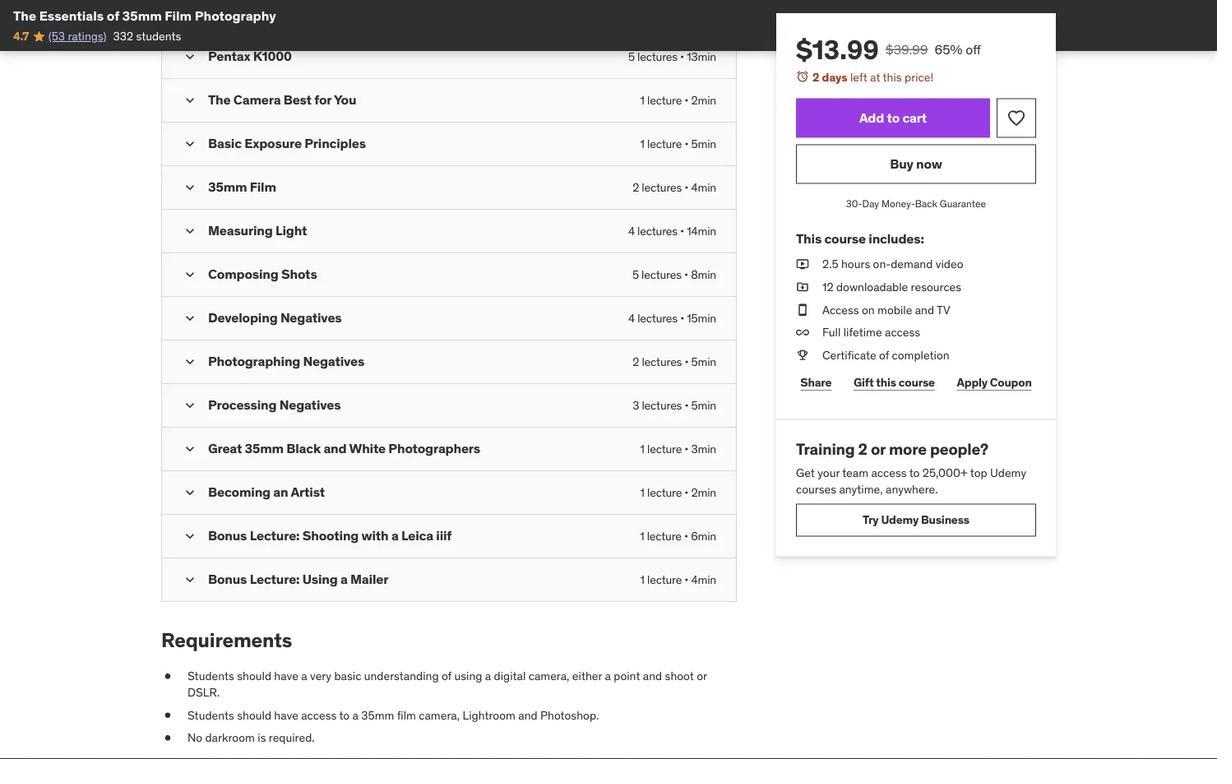 Task type: vqa. For each thing, say whether or not it's contained in the screenshot.
No-Code Development
no



Task type: describe. For each thing, give the bounding box(es) containing it.
your
[[818, 465, 840, 480]]

cart
[[903, 109, 927, 126]]

dslr.
[[188, 685, 220, 700]]

1 lecture • 4min
[[640, 572, 716, 587]]

35mm right great
[[245, 440, 284, 457]]

money-
[[882, 197, 915, 210]]

lectures for measuring light
[[638, 223, 678, 238]]

for
[[314, 91, 332, 108]]

2 vertical spatial access
[[301, 708, 337, 723]]

5 lectures • 8min
[[633, 267, 716, 282]]

xsmall image for students should have a very basic understanding of using a digital camera, either a point and shoot or dslr.
[[161, 669, 174, 685]]

this inside 'link'
[[876, 375, 897, 390]]

an
[[273, 484, 288, 500]]

5 lectures • 13min
[[628, 49, 716, 64]]

1 vertical spatial film
[[250, 178, 276, 195]]

best
[[284, 91, 312, 108]]

understanding
[[364, 669, 439, 684]]

k1000
[[253, 48, 292, 65]]

1 for you
[[640, 92, 645, 107]]

buy
[[890, 155, 914, 172]]

lectures for pentax k1000
[[638, 49, 678, 64]]

days
[[822, 70, 848, 84]]

• for the camera best for you
[[685, 92, 689, 107]]

• for developing negatives
[[680, 310, 685, 325]]

photoshop.
[[540, 708, 599, 723]]

anytime,
[[839, 482, 883, 496]]

• for basic exposure principles
[[685, 136, 689, 151]]

65%
[[935, 41, 963, 58]]

• for bonus lecture: shooting with a leica iiif
[[684, 528, 688, 543]]

a right with
[[391, 527, 399, 544]]

darkroom
[[205, 730, 255, 745]]

or inside students should have a very basic understanding of using a digital camera, either a point and shoot or dslr.
[[697, 669, 707, 684]]

udemy inside try udemy business link
[[881, 513, 919, 527]]

camera, inside students should have a very basic understanding of using a digital camera, either a point and shoot or dslr.
[[529, 669, 570, 684]]

film
[[397, 708, 416, 723]]

try udemy business
[[863, 513, 970, 527]]

more
[[889, 439, 927, 459]]

• for measuring light
[[680, 223, 684, 238]]

becoming an artist
[[208, 484, 325, 500]]

should for access
[[237, 708, 271, 723]]

3 lectures • 5min
[[633, 398, 716, 412]]

2min for becoming an artist
[[691, 485, 716, 500]]

small image for 35mm film
[[182, 179, 198, 196]]

photographing negatives
[[208, 353, 365, 370]]

tv
[[937, 302, 951, 317]]

1 small image from the top
[[182, 5, 198, 21]]

xsmall image for certificate of completion
[[796, 347, 809, 363]]

photography
[[195, 7, 276, 24]]

training
[[796, 439, 855, 459]]

0 horizontal spatial film
[[165, 7, 192, 24]]

using
[[454, 669, 482, 684]]

on
[[862, 302, 875, 317]]

3
[[633, 398, 639, 412]]

xsmall image for students should have access to a 35mm film camera, lightroom and photoshop.
[[161, 707, 174, 723]]

great 35mm black and white photographers
[[208, 440, 480, 457]]

at
[[870, 70, 881, 84]]

5 for pentax k1000
[[628, 49, 635, 64]]

using
[[303, 571, 338, 588]]

35mm film
[[208, 178, 276, 195]]

1 for a
[[640, 528, 644, 543]]

on-
[[873, 257, 891, 272]]

5min for processing negatives
[[691, 398, 716, 412]]

exposure
[[244, 135, 302, 152]]

full lifetime access
[[823, 325, 921, 340]]

1 lecture • 2min for the camera best for you
[[640, 92, 716, 107]]

this
[[796, 230, 822, 247]]

and inside students should have a very basic understanding of using a digital camera, either a point and shoot or dslr.
[[643, 669, 662, 684]]

udemy inside the training 2 or more people? get your team access to 25,000+ top udemy courses anytime, anywhere.
[[990, 465, 1027, 480]]

is
[[258, 730, 266, 745]]

apply coupon button
[[953, 367, 1036, 399]]

(53
[[48, 29, 65, 44]]

processing negatives
[[208, 396, 341, 413]]

1 vertical spatial of
[[879, 348, 889, 362]]

required.
[[269, 730, 315, 745]]

alarm image
[[796, 70, 809, 83]]

xsmall image for 12 downloadable resources
[[796, 279, 809, 295]]

4 lectures • 15min
[[628, 310, 716, 325]]

access on mobile and tv
[[823, 302, 951, 317]]

1 lecture • 3min
[[640, 441, 716, 456]]

very
[[310, 669, 332, 684]]

off
[[966, 41, 981, 58]]

share
[[801, 375, 832, 390]]

small image for pentax k1000
[[182, 48, 198, 65]]

2 lectures • 4min
[[633, 180, 716, 194]]

access inside the training 2 or more people? get your team access to 25,000+ top udemy courses anytime, anywhere.
[[872, 465, 907, 480]]

lecture for white
[[647, 441, 682, 456]]

2 1 from the top
[[640, 136, 645, 151]]

small image for measuring
[[182, 223, 198, 239]]

(53 ratings)
[[48, 29, 107, 44]]

should for a
[[237, 669, 271, 684]]

30-
[[846, 197, 863, 210]]

4min for 35mm film
[[691, 180, 716, 194]]

1 for white
[[640, 441, 645, 456]]

the for the essentials of 35mm film photography
[[13, 7, 36, 24]]

artist
[[291, 484, 325, 500]]

basic
[[208, 135, 242, 152]]

share button
[[796, 367, 836, 399]]

2 inside the training 2 or more people? get your team access to 25,000+ top udemy courses anytime, anywhere.
[[858, 439, 868, 459]]

a right using on the left bottom of the page
[[485, 669, 491, 684]]

4min for bonus lecture: using a mailer
[[691, 572, 716, 587]]

small image for basic exposure principles
[[182, 136, 198, 152]]

mailer
[[350, 571, 388, 588]]

buy now
[[890, 155, 943, 172]]

lectures for developing negatives
[[638, 310, 678, 325]]

lecture up 2 lectures • 4min on the top of the page
[[647, 136, 682, 151]]

back
[[915, 197, 938, 210]]

day
[[863, 197, 879, 210]]

the camera best for you
[[208, 91, 356, 108]]

digital
[[494, 669, 526, 684]]

4 lectures • 14min
[[628, 223, 716, 238]]

get
[[796, 465, 815, 480]]

lecture for a
[[647, 528, 682, 543]]

0 vertical spatial access
[[885, 325, 921, 340]]

5 for composing shots
[[633, 267, 639, 282]]

pentax k1000
[[208, 48, 292, 65]]

have for a
[[274, 669, 298, 684]]

3min
[[691, 441, 716, 456]]

left
[[851, 70, 868, 84]]

students should have a very basic understanding of using a digital camera, either a point and shoot or dslr.
[[188, 669, 707, 700]]

lectures for processing negatives
[[642, 398, 682, 412]]

training 2 or more people? get your team access to 25,000+ top udemy courses anytime, anywhere.
[[796, 439, 1027, 496]]

have for access
[[274, 708, 298, 723]]

developing negatives
[[208, 309, 342, 326]]

gift this course link
[[849, 367, 940, 399]]

light
[[276, 222, 307, 239]]

now
[[916, 155, 943, 172]]

35mm down basic
[[208, 178, 247, 195]]

bonus for bonus lecture: using a mailer
[[208, 571, 247, 588]]

4 1 from the top
[[640, 485, 645, 500]]

resources
[[911, 279, 962, 294]]

measuring light
[[208, 222, 307, 239]]

bonus lecture: using a mailer
[[208, 571, 388, 588]]

top
[[971, 465, 988, 480]]

small image for developing
[[182, 310, 198, 327]]



Task type: locate. For each thing, give the bounding box(es) containing it.
access up anywhere.
[[872, 465, 907, 480]]

4 small image from the top
[[182, 354, 198, 370]]

xsmall image
[[796, 279, 809, 295], [796, 347, 809, 363], [161, 669, 174, 685], [161, 707, 174, 723], [161, 730, 174, 746]]

bonus up requirements
[[208, 571, 247, 588]]

xsmall image for access
[[796, 302, 809, 318]]

udemy
[[990, 465, 1027, 480], [881, 513, 919, 527]]

a down the basic
[[353, 708, 359, 723]]

wishlist image
[[1007, 108, 1027, 128]]

have
[[274, 669, 298, 684], [274, 708, 298, 723]]

access
[[885, 325, 921, 340], [872, 465, 907, 480], [301, 708, 337, 723]]

course up hours
[[825, 230, 866, 247]]

0 vertical spatial negatives
[[280, 309, 342, 326]]

lectures left 15min
[[638, 310, 678, 325]]

0 vertical spatial xsmall image
[[796, 256, 809, 272]]

pentax
[[208, 48, 250, 65]]

12 downloadable resources
[[823, 279, 962, 294]]

no darkroom is required.
[[188, 730, 315, 745]]

should down requirements
[[237, 669, 271, 684]]

lectures for composing shots
[[642, 267, 682, 282]]

1 vertical spatial xsmall image
[[796, 302, 809, 318]]

anywhere.
[[886, 482, 938, 496]]

1 bonus from the top
[[208, 527, 247, 544]]

a left very at the bottom of page
[[301, 669, 307, 684]]

1 vertical spatial udemy
[[881, 513, 919, 527]]

1 horizontal spatial to
[[887, 109, 900, 126]]

2 1 lecture • 2min from the top
[[640, 485, 716, 500]]

2 4min from the top
[[691, 572, 716, 587]]

1 vertical spatial students
[[188, 708, 234, 723]]

should inside students should have a very basic understanding of using a digital camera, either a point and shoot or dslr.
[[237, 669, 271, 684]]

2min down 3min
[[691, 485, 716, 500]]

to left the cart
[[887, 109, 900, 126]]

0 vertical spatial 4min
[[691, 180, 716, 194]]

5min
[[691, 136, 716, 151], [691, 354, 716, 369], [691, 398, 716, 412]]

14min
[[687, 223, 716, 238]]

a left point on the right bottom of the page
[[605, 669, 611, 684]]

• for great 35mm black and white photographers
[[685, 441, 689, 456]]

or right shoot
[[697, 669, 707, 684]]

• left 15min
[[680, 310, 685, 325]]

negatives down 'shots'
[[280, 309, 342, 326]]

2min down 13min
[[691, 92, 716, 107]]

3 small image from the top
[[182, 136, 198, 152]]

students for students should have a very basic understanding of using a digital camera, either a point and shoot or dslr.
[[188, 669, 234, 684]]

0 horizontal spatial or
[[697, 669, 707, 684]]

to
[[887, 109, 900, 126], [910, 465, 920, 480], [339, 708, 350, 723]]

gift
[[854, 375, 874, 390]]

lifetime
[[844, 325, 882, 340]]

processing
[[208, 396, 277, 413]]

2 small image from the top
[[182, 223, 198, 239]]

students
[[188, 669, 234, 684], [188, 708, 234, 723]]

2 horizontal spatial to
[[910, 465, 920, 480]]

small image for the
[[182, 92, 198, 109]]

of
[[107, 7, 119, 24], [879, 348, 889, 362], [442, 669, 452, 684]]

xsmall image for no darkroom is required.
[[161, 730, 174, 746]]

camera, down students should have a very basic understanding of using a digital camera, either a point and shoot or dslr.
[[419, 708, 460, 723]]

xsmall image for full
[[796, 324, 809, 341]]

0 vertical spatial should
[[237, 669, 271, 684]]

1 5min from the top
[[691, 136, 716, 151]]

4 for measuring light
[[628, 223, 635, 238]]

2 lecture: from the top
[[250, 571, 300, 588]]

this
[[883, 70, 902, 84], [876, 375, 897, 390]]

principles
[[305, 135, 366, 152]]

5 left 13min
[[628, 49, 635, 64]]

a right the using
[[341, 571, 348, 588]]

or inside the training 2 or more people? get your team access to 25,000+ top udemy courses anytime, anywhere.
[[871, 439, 886, 459]]

2min for the camera best for you
[[691, 92, 716, 107]]

1 vertical spatial camera,
[[419, 708, 460, 723]]

and right the black
[[324, 440, 347, 457]]

0 horizontal spatial the
[[13, 7, 36, 24]]

2 vertical spatial to
[[339, 708, 350, 723]]

1 lecture • 2min
[[640, 92, 716, 107], [640, 485, 716, 500]]

and
[[915, 302, 935, 317], [324, 440, 347, 457], [643, 669, 662, 684], [518, 708, 538, 723]]

udemy right top
[[990, 465, 1027, 480]]

1 vertical spatial 5
[[633, 267, 639, 282]]

• left 3min
[[685, 441, 689, 456]]

2 students from the top
[[188, 708, 234, 723]]

4 up 5 lectures • 8min
[[628, 223, 635, 238]]

35mm left film
[[361, 708, 394, 723]]

• left 13min
[[680, 49, 684, 64]]

4.7
[[13, 29, 29, 44]]

bonus down becoming
[[208, 527, 247, 544]]

1 1 lecture • 2min from the top
[[640, 92, 716, 107]]

1 vertical spatial should
[[237, 708, 271, 723]]

• up 2 lectures • 4min on the top of the page
[[685, 136, 689, 151]]

1 vertical spatial this
[[876, 375, 897, 390]]

students down the dslr.
[[188, 708, 234, 723]]

to inside the training 2 or more people? get your team access to 25,000+ top udemy courses anytime, anywhere.
[[910, 465, 920, 480]]

0 vertical spatial bonus
[[208, 527, 247, 544]]

business
[[921, 513, 970, 527]]

1 lecture • 2min down 1 lecture • 3min
[[640, 485, 716, 500]]

hours
[[842, 257, 870, 272]]

1 down 3 lectures • 5min
[[640, 441, 645, 456]]

1 vertical spatial negatives
[[303, 353, 365, 370]]

1 small image from the top
[[182, 92, 198, 109]]

lecture down 5 lectures • 13min
[[647, 92, 682, 107]]

2 should from the top
[[237, 708, 271, 723]]

35mm up 332 students at the top of the page
[[122, 7, 162, 24]]

film up students
[[165, 7, 192, 24]]

1 down 5 lectures • 13min
[[640, 92, 645, 107]]

0 vertical spatial 1 lecture • 2min
[[640, 92, 716, 107]]

1 lecture • 5min
[[640, 136, 716, 151]]

• for pentax k1000
[[680, 49, 684, 64]]

team
[[843, 465, 869, 480]]

guarantee
[[940, 197, 986, 210]]

negatives up the black
[[279, 396, 341, 413]]

xsmall image left access
[[796, 302, 809, 318]]

1 vertical spatial 4min
[[691, 572, 716, 587]]

2 have from the top
[[274, 708, 298, 723]]

25,000+
[[923, 465, 968, 480]]

price!
[[905, 70, 934, 84]]

0 horizontal spatial course
[[825, 230, 866, 247]]

2 up 4 lectures • 14min
[[633, 180, 639, 194]]

0 vertical spatial 4
[[628, 223, 635, 238]]

of left using on the left bottom of the page
[[442, 669, 452, 684]]

white
[[349, 440, 386, 457]]

course inside gift this course 'link'
[[899, 375, 935, 390]]

coupon
[[990, 375, 1032, 390]]

1 lecture • 6min
[[640, 528, 716, 543]]

1 vertical spatial course
[[899, 375, 935, 390]]

bonus lecture: shooting with a leica iiif
[[208, 527, 452, 544]]

lecture down the 1 lecture • 6min
[[647, 572, 682, 587]]

negatives for processing negatives
[[279, 396, 341, 413]]

• up 3 lectures • 5min
[[685, 354, 689, 369]]

bonus
[[208, 527, 247, 544], [208, 571, 247, 588]]

• for becoming an artist
[[685, 485, 689, 500]]

8min
[[691, 267, 716, 282]]

0 vertical spatial or
[[871, 439, 886, 459]]

1
[[640, 92, 645, 107], [640, 136, 645, 151], [640, 441, 645, 456], [640, 485, 645, 500], [640, 528, 644, 543], [640, 572, 645, 587]]

lecture: down an
[[250, 527, 300, 544]]

negatives for developing negatives
[[280, 309, 342, 326]]

0 vertical spatial film
[[165, 7, 192, 24]]

small image for great 35mm black and white photographers
[[182, 441, 198, 457]]

xsmall image for 2.5
[[796, 256, 809, 272]]

•
[[680, 49, 684, 64], [685, 92, 689, 107], [685, 136, 689, 151], [685, 180, 689, 194], [680, 223, 684, 238], [684, 267, 688, 282], [680, 310, 685, 325], [685, 354, 689, 369], [685, 398, 689, 412], [685, 441, 689, 456], [685, 485, 689, 500], [684, 528, 688, 543], [685, 572, 689, 587]]

should up no darkroom is required.
[[237, 708, 271, 723]]

332 students
[[113, 29, 181, 44]]

1 up 2 lectures • 4min on the top of the page
[[640, 136, 645, 151]]

• up 1 lecture • 5min
[[685, 92, 689, 107]]

point
[[614, 669, 640, 684]]

1 lecture • 2min for becoming an artist
[[640, 485, 716, 500]]

negatives for photographing negatives
[[303, 353, 365, 370]]

small image left measuring
[[182, 223, 198, 239]]

2 for 2 lectures • 4min
[[633, 180, 639, 194]]

$39.99
[[886, 41, 928, 58]]

5 1 from the top
[[640, 528, 644, 543]]

• left 14min in the right of the page
[[680, 223, 684, 238]]

2 vertical spatial 5min
[[691, 398, 716, 412]]

2 small image from the top
[[182, 48, 198, 65]]

1 vertical spatial the
[[208, 91, 231, 108]]

4 down 5 lectures • 8min
[[628, 310, 635, 325]]

1 horizontal spatial the
[[208, 91, 231, 108]]

lectures up 4 lectures • 14min
[[642, 180, 682, 194]]

1 should from the top
[[237, 669, 271, 684]]

basic exposure principles
[[208, 135, 366, 152]]

students inside students should have a very basic understanding of using a digital camera, either a point and shoot or dslr.
[[188, 669, 234, 684]]

black
[[287, 440, 321, 457]]

2 days left at this price!
[[813, 70, 934, 84]]

3 1 from the top
[[640, 441, 645, 456]]

0 horizontal spatial camera,
[[419, 708, 460, 723]]

mobile
[[878, 302, 913, 317]]

1 students from the top
[[188, 669, 234, 684]]

• for 35mm film
[[685, 180, 689, 194]]

lecture: for shooting
[[250, 527, 300, 544]]

of up the 332
[[107, 7, 119, 24]]

lecture: for using
[[250, 571, 300, 588]]

access up required.
[[301, 708, 337, 723]]

bonus for bonus lecture: shooting with a leica iiif
[[208, 527, 247, 544]]

the up 4.7
[[13, 7, 36, 24]]

1 horizontal spatial of
[[442, 669, 452, 684]]

30-day money-back guarantee
[[846, 197, 986, 210]]

1 vertical spatial access
[[872, 465, 907, 480]]

4min down 6min
[[691, 572, 716, 587]]

0 vertical spatial 5
[[628, 49, 635, 64]]

1 vertical spatial lecture:
[[250, 571, 300, 588]]

2 vertical spatial negatives
[[279, 396, 341, 413]]

2 bonus from the top
[[208, 571, 247, 588]]

or left more
[[871, 439, 886, 459]]

0 vertical spatial lecture:
[[250, 527, 300, 544]]

4min
[[691, 180, 716, 194], [691, 572, 716, 587]]

2.5
[[823, 257, 839, 272]]

have left very at the bottom of page
[[274, 669, 298, 684]]

small image
[[182, 5, 198, 21], [182, 48, 198, 65], [182, 136, 198, 152], [182, 179, 198, 196], [182, 266, 198, 283], [182, 397, 198, 414], [182, 441, 198, 457], [182, 484, 198, 501], [182, 528, 198, 544], [182, 572, 198, 588]]

8 small image from the top
[[182, 484, 198, 501]]

1 vertical spatial or
[[697, 669, 707, 684]]

lectures left 13min
[[638, 49, 678, 64]]

7 small image from the top
[[182, 441, 198, 457]]

xsmall image left full
[[796, 324, 809, 341]]

1 vertical spatial 4
[[628, 310, 635, 325]]

1 1 from the top
[[640, 92, 645, 107]]

0 vertical spatial 5min
[[691, 136, 716, 151]]

students up the dslr.
[[188, 669, 234, 684]]

1 vertical spatial bonus
[[208, 571, 247, 588]]

0 vertical spatial students
[[188, 669, 234, 684]]

2 vertical spatial xsmall image
[[796, 324, 809, 341]]

basic
[[334, 669, 361, 684]]

9 small image from the top
[[182, 528, 198, 544]]

buy now button
[[796, 144, 1036, 184]]

lectures right '3'
[[642, 398, 682, 412]]

have up required.
[[274, 708, 298, 723]]

xsmall image down this
[[796, 256, 809, 272]]

1 horizontal spatial camera,
[[529, 669, 570, 684]]

small image for bonus lecture: shooting with a leica iiif
[[182, 528, 198, 544]]

2.5 hours on-demand video
[[823, 257, 964, 272]]

shooting
[[303, 527, 359, 544]]

add to cart button
[[796, 98, 990, 138]]

1 vertical spatial 5min
[[691, 354, 716, 369]]

2
[[813, 70, 820, 84], [633, 180, 639, 194], [633, 354, 639, 369], [858, 439, 868, 459]]

udemy right try
[[881, 513, 919, 527]]

1 have from the top
[[274, 669, 298, 684]]

1 4min from the top
[[691, 180, 716, 194]]

• down 1 lecture • 5min
[[685, 180, 689, 194]]

lecture:
[[250, 527, 300, 544], [250, 571, 300, 588]]

shots
[[281, 266, 317, 282]]

$13.99 $39.99 65% off
[[796, 33, 981, 66]]

0 horizontal spatial of
[[107, 7, 119, 24]]

essentials
[[39, 7, 104, 24]]

2 5min from the top
[[691, 354, 716, 369]]

0 vertical spatial this
[[883, 70, 902, 84]]

lecture for mailer
[[647, 572, 682, 587]]

5min down 15min
[[691, 354, 716, 369]]

apply
[[957, 375, 988, 390]]

film
[[165, 7, 192, 24], [250, 178, 276, 195]]

5min for basic exposure principles
[[691, 136, 716, 151]]

to down the basic
[[339, 708, 350, 723]]

4 small image from the top
[[182, 179, 198, 196]]

lecture left 3min
[[647, 441, 682, 456]]

2 2min from the top
[[691, 485, 716, 500]]

4 for developing negatives
[[628, 310, 635, 325]]

lectures down '4 lectures • 15min'
[[642, 354, 682, 369]]

lecture up the 1 lecture • 6min
[[647, 485, 682, 500]]

this course includes:
[[796, 230, 924, 247]]

2 horizontal spatial of
[[879, 348, 889, 362]]

2 up team
[[858, 439, 868, 459]]

lectures left 14min in the right of the page
[[638, 223, 678, 238]]

5min up 2 lectures • 4min on the top of the page
[[691, 136, 716, 151]]

5 down 4 lectures • 14min
[[633, 267, 639, 282]]

2 up '3'
[[633, 354, 639, 369]]

the for the camera best for you
[[208, 91, 231, 108]]

• for photographing negatives
[[685, 354, 689, 369]]

0 vertical spatial of
[[107, 7, 119, 24]]

video
[[936, 257, 964, 272]]

1 horizontal spatial or
[[871, 439, 886, 459]]

small image for becoming an artist
[[182, 484, 198, 501]]

$13.99
[[796, 33, 879, 66]]

lecture for you
[[647, 92, 682, 107]]

2 for 2 lectures • 5min
[[633, 354, 639, 369]]

to up anywhere.
[[910, 465, 920, 480]]

to inside button
[[887, 109, 900, 126]]

add
[[860, 109, 884, 126]]

1 vertical spatial to
[[910, 465, 920, 480]]

1 2min from the top
[[691, 92, 716, 107]]

this right gift
[[876, 375, 897, 390]]

the essentials of 35mm film photography
[[13, 7, 276, 24]]

composing shots
[[208, 266, 317, 282]]

1 horizontal spatial course
[[899, 375, 935, 390]]

small image for photographing
[[182, 354, 198, 370]]

0 vertical spatial course
[[825, 230, 866, 247]]

photographers
[[389, 440, 480, 457]]

0 vertical spatial have
[[274, 669, 298, 684]]

either
[[572, 669, 602, 684]]

0 vertical spatial 2min
[[691, 92, 716, 107]]

have inside students should have a very basic understanding of using a digital camera, either a point and shoot or dslr.
[[274, 669, 298, 684]]

iiif
[[436, 527, 452, 544]]

xsmall image
[[796, 256, 809, 272], [796, 302, 809, 318], [796, 324, 809, 341]]

• down the 1 lecture • 6min
[[685, 572, 689, 587]]

of inside students should have a very basic understanding of using a digital camera, either a point and shoot or dslr.
[[442, 669, 452, 684]]

1 up the 1 lecture • 4min
[[640, 528, 644, 543]]

1 horizontal spatial film
[[250, 178, 276, 195]]

0 vertical spatial camera,
[[529, 669, 570, 684]]

small image left developing
[[182, 310, 198, 327]]

measuring
[[208, 222, 273, 239]]

access down mobile
[[885, 325, 921, 340]]

0 horizontal spatial to
[[339, 708, 350, 723]]

lightroom
[[463, 708, 516, 723]]

2 vertical spatial of
[[442, 669, 452, 684]]

shoot
[[665, 669, 694, 684]]

• for bonus lecture: using a mailer
[[685, 572, 689, 587]]

small image
[[182, 92, 198, 109], [182, 223, 198, 239], [182, 310, 198, 327], [182, 354, 198, 370]]

photographing
[[208, 353, 300, 370]]

lectures for 35mm film
[[642, 180, 682, 194]]

0 vertical spatial to
[[887, 109, 900, 126]]

film up measuring light
[[250, 178, 276, 195]]

students for students should have access to a 35mm film camera, lightroom and photoshop.
[[188, 708, 234, 723]]

negatives
[[280, 309, 342, 326], [303, 353, 365, 370], [279, 396, 341, 413]]

1 xsmall image from the top
[[796, 256, 809, 272]]

1 vertical spatial have
[[274, 708, 298, 723]]

5 small image from the top
[[182, 266, 198, 283]]

0 horizontal spatial udemy
[[881, 513, 919, 527]]

lectures for photographing negatives
[[642, 354, 682, 369]]

1 down the 1 lecture • 6min
[[640, 572, 645, 587]]

6 small image from the top
[[182, 397, 198, 414]]

small image left photographing
[[182, 354, 198, 370]]

small image left camera
[[182, 92, 198, 109]]

1 for mailer
[[640, 572, 645, 587]]

1 lecture: from the top
[[250, 527, 300, 544]]

ratings)
[[68, 29, 107, 44]]

2 xsmall image from the top
[[796, 302, 809, 318]]

small image for bonus lecture: using a mailer
[[182, 572, 198, 588]]

small image for composing shots
[[182, 266, 198, 283]]

small image for processing negatives
[[182, 397, 198, 414]]

3 5min from the top
[[691, 398, 716, 412]]

10 small image from the top
[[182, 572, 198, 588]]

becoming
[[208, 484, 271, 500]]

lectures left 8min
[[642, 267, 682, 282]]

and left tv
[[915, 302, 935, 317]]

requirements
[[161, 628, 292, 652]]

1 vertical spatial 1 lecture • 2min
[[640, 485, 716, 500]]

5min for photographing negatives
[[691, 354, 716, 369]]

• for processing negatives
[[685, 398, 689, 412]]

6 1 from the top
[[640, 572, 645, 587]]

3 small image from the top
[[182, 310, 198, 327]]

lecture left 6min
[[647, 528, 682, 543]]

the left camera
[[208, 91, 231, 108]]

0 vertical spatial the
[[13, 7, 36, 24]]

course down 'completion'
[[899, 375, 935, 390]]

negatives down developing negatives
[[303, 353, 365, 370]]

2 for 2 days left at this price!
[[813, 70, 820, 84]]

1 up the 1 lecture • 6min
[[640, 485, 645, 500]]

• down 1 lecture • 3min
[[685, 485, 689, 500]]

this right at
[[883, 70, 902, 84]]

• for composing shots
[[684, 267, 688, 282]]

0 vertical spatial udemy
[[990, 465, 1027, 480]]

2 right alarm icon
[[813, 70, 820, 84]]

and right point on the right bottom of the page
[[643, 669, 662, 684]]

lecture: left the using
[[250, 571, 300, 588]]

• left 8min
[[684, 267, 688, 282]]

• up 1 lecture • 3min
[[685, 398, 689, 412]]

1 vertical spatial 2min
[[691, 485, 716, 500]]

3 xsmall image from the top
[[796, 324, 809, 341]]

and right 'lightroom'
[[518, 708, 538, 723]]

1 horizontal spatial udemy
[[990, 465, 1027, 480]]

4min up 14min in the right of the page
[[691, 180, 716, 194]]

12
[[823, 279, 834, 294]]



